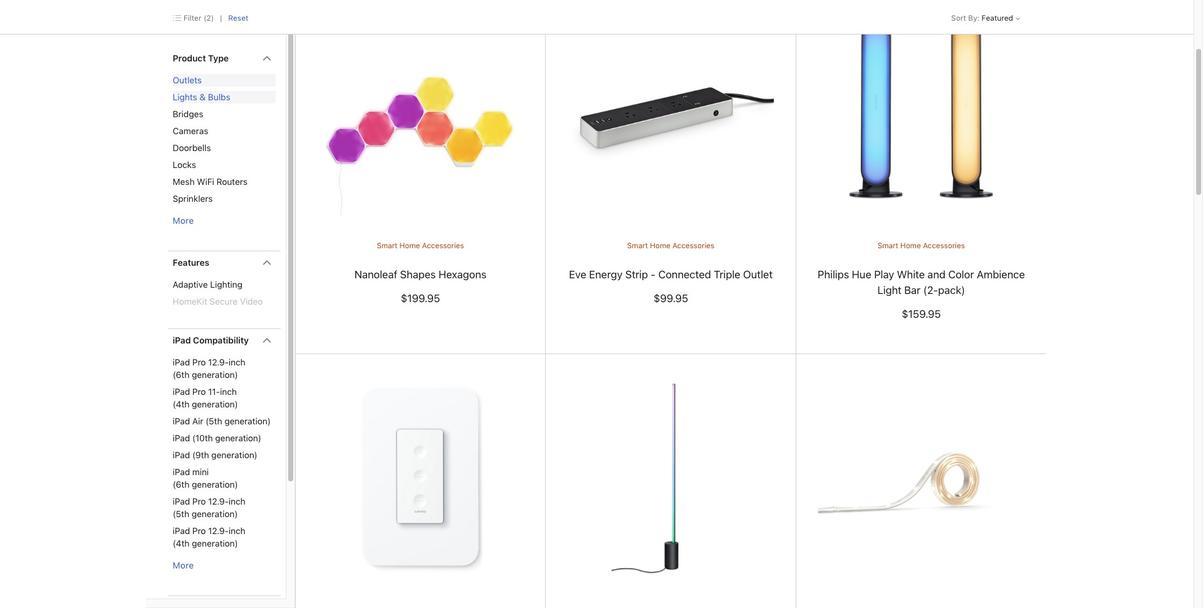 Task type: vqa. For each thing, say whether or not it's contained in the screenshot.
Privacy Policy Privacy
no



Task type: locate. For each thing, give the bounding box(es) containing it.
2 chevrondown image from the top
[[263, 258, 272, 267]]

list item containing features
[[168, 251, 281, 328]]

1 vertical spatial (5th generation)
[[173, 509, 238, 519]]

more button
[[168, 209, 199, 232], [168, 554, 199, 577]]

12.9- down the ipad pro 12.9-inch (5th generation)
[[208, 526, 229, 536]]

ipad inside dropdown button
[[173, 335, 191, 345]]

more down ipad pro 12.9-inch (4th generation)
[[173, 560, 194, 570]]

$159.95
[[902, 308, 941, 321]]

3 ipad from the top
[[173, 433, 190, 443]]

accessories up hexagons
[[422, 241, 464, 250]]

ipad left (9th
[[173, 450, 190, 460]]

1 vertical spatial (4th generation)
[[173, 538, 238, 549]]

(4th generation) down 11-
[[173, 399, 238, 409]]

home up white on the top right of page
[[901, 241, 921, 250]]

inch
[[229, 357, 245, 367], [220, 387, 237, 397], [229, 496, 245, 507], [229, 526, 245, 536]]

ipad compatibility
[[173, 335, 249, 345]]

chevrondown image
[[263, 336, 272, 345]]

inch down ipad compatibility dropdown button
[[229, 357, 245, 367]]

pro inside ipad pro 12.9-inch (4th generation)
[[192, 526, 206, 536]]

(6th generation) inside ipad pro 12.9-inch (6th generation)
[[173, 370, 238, 380]]

ipad left compatibility at the bottom left
[[173, 335, 191, 345]]

inch inside ipad pro 12.9-inch (4th generation)
[[229, 526, 245, 536]]

philips
[[818, 268, 849, 281]]

accessories up and
[[923, 241, 965, 250]]

smart up nanoleaf
[[377, 241, 398, 250]]

2 horizontal spatial home
[[901, 241, 921, 250]]

2 more button from the top
[[168, 554, 199, 577]]

(6th generation) down ipad mini
[[173, 480, 238, 490]]

(4th generation)
[[173, 399, 238, 409], [173, 538, 238, 549]]

1 pro from the top
[[192, 496, 206, 507]]

inch down the ipad pro 12.9-inch (5th generation)
[[229, 526, 245, 536]]

0 vertical spatial ipad pro
[[173, 357, 206, 367]]

0 vertical spatial 12.9-
[[208, 357, 229, 367]]

0 vertical spatial chevrondown image
[[263, 54, 272, 63]]

chevrondown image for features
[[263, 258, 272, 267]]

ipad left air
[[173, 416, 190, 426]]

hue
[[852, 268, 872, 281]]

inch down ipad pro 12.9-inch (6th generation)
[[220, 387, 237, 397]]

ipad
[[173, 335, 191, 345], [173, 416, 190, 426], [173, 433, 190, 443], [173, 450, 190, 460], [173, 496, 190, 507], [173, 526, 190, 536]]

more for ipad pro 12.9-inch (4th generation)
[[173, 560, 194, 570]]

features
[[173, 258, 209, 268]]

1 vertical spatial (6th generation)
[[173, 480, 238, 490]]

1 home from the left
[[400, 241, 420, 250]]

2 home from the left
[[650, 241, 671, 250]]

ipad mini (6th generation)
[[173, 467, 238, 490]]

product type
[[173, 53, 229, 63]]

2 smart from the left
[[627, 241, 648, 250]]

2 ipad from the top
[[173, 416, 190, 426]]

nanoleaf
[[354, 268, 397, 281]]

smart
[[377, 241, 398, 250], [627, 241, 648, 250], [878, 241, 899, 250]]

1 (6th generation) from the top
[[173, 370, 238, 380]]

wifi
[[197, 177, 214, 187]]

12.9- for ipad pro 12.9-inch (5th generation)
[[208, 496, 229, 507]]

filter (2) button
[[173, 13, 214, 23]]

connected
[[658, 268, 711, 281]]

routers
[[217, 177, 247, 187]]

$199.95
[[401, 292, 440, 305]]

smart home accessories for hexagons
[[377, 241, 464, 250]]

ipad pro inside ipad pro 12.9-inch (6th generation)
[[173, 357, 206, 367]]

smart home accessories for strip
[[627, 241, 715, 250]]

home up -
[[650, 241, 671, 250]]

product type button
[[168, 47, 281, 71]]

6 ipad from the top
[[173, 526, 190, 536]]

ipad inside the ipad pro 12.9-inch (5th generation)
[[173, 496, 190, 507]]

ipad down the ipad pro 12.9-inch (5th generation)
[[173, 526, 190, 536]]

more button down sprinklers
[[168, 209, 199, 232]]

list item
[[296, 0, 1204, 354], [546, 0, 1204, 354], [797, 0, 1204, 354], [168, 47, 281, 251], [168, 251, 281, 328], [168, 328, 281, 596]]

12.9- down ipad compatibility dropdown button
[[208, 357, 229, 367]]

1 chevrondown image from the top
[[263, 54, 272, 63]]

pro down 'ipad mini (6th generation)'
[[192, 496, 206, 507]]

2 ipad pro from the top
[[173, 387, 206, 397]]

white
[[897, 268, 925, 281]]

$99.95
[[654, 292, 688, 305]]

ipad (9th generation)
[[173, 450, 257, 460]]

0 vertical spatial (5th generation)
[[206, 416, 271, 426]]

outlet
[[743, 268, 773, 281]]

product
[[173, 53, 206, 63]]

accessories for hexagons
[[422, 241, 464, 250]]

2 smart home accessories from the left
[[627, 241, 715, 250]]

(6th generation)
[[173, 370, 238, 380], [173, 480, 238, 490]]

ipad pro left 11-
[[173, 387, 206, 397]]

(5th generation) up ipad pro 12.9-inch (4th generation)
[[173, 509, 238, 519]]

sort
[[952, 14, 967, 23]]

1 horizontal spatial smart home accessories
[[627, 241, 715, 250]]

home for strip
[[650, 241, 671, 250]]

pro down the ipad pro 12.9-inch (5th generation)
[[192, 526, 206, 536]]

(10th generation)
[[192, 433, 261, 443]]

list containing product type
[[168, 47, 281, 608]]

5 ipad from the top
[[173, 496, 190, 507]]

12.9-
[[208, 357, 229, 367], [208, 496, 229, 507], [208, 526, 229, 536]]

(5th generation)
[[206, 416, 271, 426], [173, 509, 238, 519]]

ipad pro inside the ipad pro 11-inch (4th generation)
[[173, 387, 206, 397]]

1 smart from the left
[[377, 241, 398, 250]]

1 accessories from the left
[[422, 241, 464, 250]]

pro inside the ipad pro 12.9-inch (5th generation)
[[192, 496, 206, 507]]

play
[[874, 268, 894, 281]]

ipad pro for ipad pro 12.9-inch (6th generation)
[[173, 357, 206, 367]]

1 vertical spatial 12.9-
[[208, 496, 229, 507]]

1 vertical spatial chevrondown image
[[263, 258, 272, 267]]

bridges
[[173, 109, 203, 119]]

3 accessories from the left
[[923, 241, 965, 250]]

color
[[949, 268, 974, 281]]

ipad for ipad air (5th generation)
[[173, 416, 190, 426]]

ipad mini
[[173, 467, 209, 477]]

list item containing eve energy strip - connected triple outlet
[[546, 0, 1204, 354]]

bar
[[905, 284, 921, 296]]

1 horizontal spatial home
[[650, 241, 671, 250]]

2 pro from the top
[[192, 526, 206, 536]]

12.9- for ipad pro 12.9-inch (4th generation)
[[208, 526, 229, 536]]

chevrondown image for product type
[[263, 54, 272, 63]]

1 smart home accessories from the left
[[377, 241, 464, 250]]

ipad inside ipad pro 12.9-inch (4th generation)
[[173, 526, 190, 536]]

2 more from the top
[[173, 560, 194, 570]]

mesh
[[173, 177, 195, 187]]

smart up play
[[878, 241, 899, 250]]

3 home from the left
[[901, 241, 921, 250]]

ipad pro down ipad compatibility
[[173, 357, 206, 367]]

accessories up connected
[[673, 241, 715, 250]]

2 vertical spatial 12.9-
[[208, 526, 229, 536]]

ipad pro 12.9-inch (4th generation)
[[173, 526, 245, 549]]

chevrondown image inside product type dropdown button
[[263, 54, 272, 63]]

3 12.9- from the top
[[208, 526, 229, 536]]

2 12.9- from the top
[[208, 496, 229, 507]]

home for hexagons
[[400, 241, 420, 250]]

1 ipad from the top
[[173, 335, 191, 345]]

inch down 'ipad mini (6th generation)'
[[229, 496, 245, 507]]

ipad compatibility button
[[168, 329, 281, 353]]

smart home accessories up "nanoleaf shapes hexagons" 'link'
[[377, 241, 464, 250]]

accessories
[[422, 241, 464, 250], [673, 241, 715, 250], [923, 241, 965, 250]]

pack)
[[938, 284, 965, 296]]

ipad pro 12.9-inch (5th generation)
[[173, 496, 245, 519]]

1 horizontal spatial smart
[[627, 241, 648, 250]]

(4th generation) down the ipad pro 12.9-inch (5th generation)
[[173, 538, 238, 549]]

-
[[651, 268, 656, 281]]

cameras
[[173, 126, 208, 136]]

shapes
[[400, 268, 436, 281]]

3 smart home accessories from the left
[[878, 241, 965, 250]]

type
[[208, 53, 229, 63]]

smart home accessories up eve energy strip - connected triple outlet
[[627, 241, 715, 250]]

1 vertical spatial more
[[173, 560, 194, 570]]

1 more from the top
[[173, 216, 194, 226]]

0 horizontal spatial accessories
[[422, 241, 464, 250]]

ipad pro 11-inch (4th generation)
[[173, 387, 238, 409]]

2 accessories from the left
[[673, 241, 715, 250]]

0 vertical spatial more button
[[168, 209, 199, 232]]

list item containing philips hue play white and color ambience light bar (2-pack)
[[797, 0, 1204, 354]]

ipad down ipad mini
[[173, 496, 190, 507]]

pro
[[192, 496, 206, 507], [192, 526, 206, 536]]

0 horizontal spatial smart
[[377, 241, 398, 250]]

(2)
[[204, 14, 214, 23]]

energy
[[589, 268, 623, 281]]

lights & bulbs
[[173, 92, 230, 102]]

locks
[[173, 160, 196, 170]]

ipad (10th generation)
[[173, 433, 261, 443]]

sprinklers
[[173, 194, 213, 204]]

chevrondown image
[[263, 54, 272, 63], [263, 258, 272, 267]]

(5th generation) up (10th generation)
[[206, 416, 271, 426]]

home up shapes
[[400, 241, 420, 250]]

2 (4th generation) from the top
[[173, 538, 238, 549]]

&
[[200, 92, 206, 102]]

0 vertical spatial pro
[[192, 496, 206, 507]]

1 horizontal spatial accessories
[[673, 241, 715, 250]]

more down sprinklers
[[173, 216, 194, 226]]

list
[[168, 47, 281, 608]]

1 vertical spatial ipad pro
[[173, 387, 206, 397]]

2 horizontal spatial smart
[[878, 241, 899, 250]]

0 vertical spatial (4th generation)
[[173, 399, 238, 409]]

(6th generation) up 11-
[[173, 370, 238, 380]]

home
[[400, 241, 420, 250], [650, 241, 671, 250], [901, 241, 921, 250]]

smart up strip
[[627, 241, 648, 250]]

ipad for ipad (10th generation)
[[173, 433, 190, 443]]

0 horizontal spatial home
[[400, 241, 420, 250]]

1 vertical spatial pro
[[192, 526, 206, 536]]

(2-
[[924, 284, 938, 296]]

2 horizontal spatial accessories
[[923, 241, 965, 250]]

1 ipad pro from the top
[[173, 357, 206, 367]]

2 horizontal spatial smart home accessories
[[878, 241, 965, 250]]

pro for ipad pro 12.9-inch (4th generation)
[[192, 526, 206, 536]]

3 smart from the left
[[878, 241, 899, 250]]

1 12.9- from the top
[[208, 357, 229, 367]]

chevrondown image inside 'features' dropdown button
[[263, 258, 272, 267]]

0 vertical spatial (6th generation)
[[173, 370, 238, 380]]

philips hue play white and color ambience light bar (2-pack)
[[818, 268, 1025, 296]]

11-
[[208, 387, 220, 397]]

more button down ipad pro 12.9-inch (4th generation)
[[168, 554, 199, 577]]

ipad pro
[[173, 357, 206, 367], [173, 387, 206, 397]]

12.9- inside the ipad pro 12.9-inch (5th generation)
[[208, 496, 229, 507]]

inch inside ipad pro 12.9-inch (6th generation)
[[229, 357, 245, 367]]

4 ipad from the top
[[173, 450, 190, 460]]

eve energy strip - connected triple outlet link
[[569, 268, 773, 281]]

12.9- down 'ipad mini (6th generation)'
[[208, 496, 229, 507]]

0 vertical spatial more
[[173, 216, 194, 226]]

ipad up ipad mini
[[173, 433, 190, 443]]

smart home accessories for play
[[878, 241, 965, 250]]

12.9- inside ipad pro 12.9-inch (4th generation)
[[208, 526, 229, 536]]

smart home accessories up white on the top right of page
[[878, 241, 965, 250]]

list item containing ipad compatibility
[[168, 328, 281, 596]]

0 horizontal spatial smart home accessories
[[377, 241, 464, 250]]

ipad pro 12.9-inch (6th generation)
[[173, 357, 245, 380]]

accessories for strip
[[673, 241, 715, 250]]

ipad for ipad pro 12.9-inch (5th generation)
[[173, 496, 190, 507]]

smart home accessories
[[377, 241, 464, 250], [627, 241, 715, 250], [878, 241, 965, 250]]

more
[[173, 216, 194, 226], [173, 560, 194, 570]]

1 more button from the top
[[168, 209, 199, 232]]

1 vertical spatial more button
[[168, 554, 199, 577]]



Task type: describe. For each thing, give the bounding box(es) containing it.
list item containing nanoleaf shapes hexagons
[[296, 0, 1204, 354]]

(9th
[[192, 450, 209, 460]]

eve energy strip - connected triple outlet
[[569, 268, 773, 281]]

outlets
[[173, 75, 202, 85]]

triple
[[714, 268, 741, 281]]

(4th generation) inside ipad pro 12.9-inch (4th generation)
[[173, 538, 238, 549]]

2 (6th generation) from the top
[[173, 480, 238, 490]]

list item containing product type
[[168, 47, 281, 251]]

lights
[[173, 92, 197, 102]]

smart for hue
[[878, 241, 899, 250]]

hexagons
[[439, 268, 487, 281]]

ambience
[[977, 268, 1025, 281]]

by:
[[969, 14, 980, 23]]

light
[[878, 284, 902, 296]]

and
[[928, 268, 946, 281]]

philips hue play white and color ambience light bar (2-pack) link
[[818, 268, 1025, 296]]

adaptive
[[173, 280, 208, 290]]

12.9- inside ipad pro 12.9-inch (6th generation)
[[208, 357, 229, 367]]

reset
[[228, 14, 248, 23]]

more button for ipad pro 12.9-inch (4th generation)
[[168, 554, 199, 577]]

accessories for play
[[923, 241, 965, 250]]

inch inside the ipad pro 11-inch (4th generation)
[[220, 387, 237, 397]]

strip
[[625, 268, 648, 281]]

smart for shapes
[[377, 241, 398, 250]]

sort by: featured
[[952, 14, 1014, 23]]

air
[[192, 416, 203, 426]]

pro for ipad pro 12.9-inch (5th generation)
[[192, 496, 206, 507]]

more for sprinklers
[[173, 216, 194, 226]]

generation)
[[211, 450, 257, 460]]

doorbells
[[173, 143, 211, 153]]

ipad for ipad compatibility
[[173, 335, 191, 345]]

|
[[220, 14, 222, 23]]

more button for sprinklers
[[168, 209, 199, 232]]

adaptive lighting
[[173, 280, 242, 290]]

(5th generation) inside the ipad pro 12.9-inch (5th generation)
[[173, 509, 238, 519]]

ipad for ipad pro 12.9-inch (4th generation)
[[173, 526, 190, 536]]

featured
[[982, 14, 1014, 23]]

home for play
[[901, 241, 921, 250]]

ipad pro for ipad pro 11-inch (4th generation)
[[173, 387, 206, 397]]

nanoleaf shapes hexagons
[[354, 268, 487, 281]]

eve
[[569, 268, 587, 281]]

reset button
[[228, 13, 248, 23]]

inch inside the ipad pro 12.9-inch (5th generation)
[[229, 496, 245, 507]]

filter
[[184, 14, 202, 23]]

lighting
[[210, 280, 242, 290]]

1 (4th generation) from the top
[[173, 399, 238, 409]]

mesh wifi routers
[[173, 177, 247, 187]]

filter (2) | reset
[[184, 14, 248, 23]]

ipad for ipad (9th generation)
[[173, 450, 190, 460]]

bulbs
[[208, 92, 230, 102]]

after image
[[1014, 14, 1021, 23]]

features button
[[168, 251, 281, 275]]

ipad air (5th generation)
[[173, 416, 271, 426]]

nanoleaf shapes hexagons link
[[354, 268, 487, 281]]

compatibility
[[193, 335, 249, 345]]

smart for energy
[[627, 241, 648, 250]]



